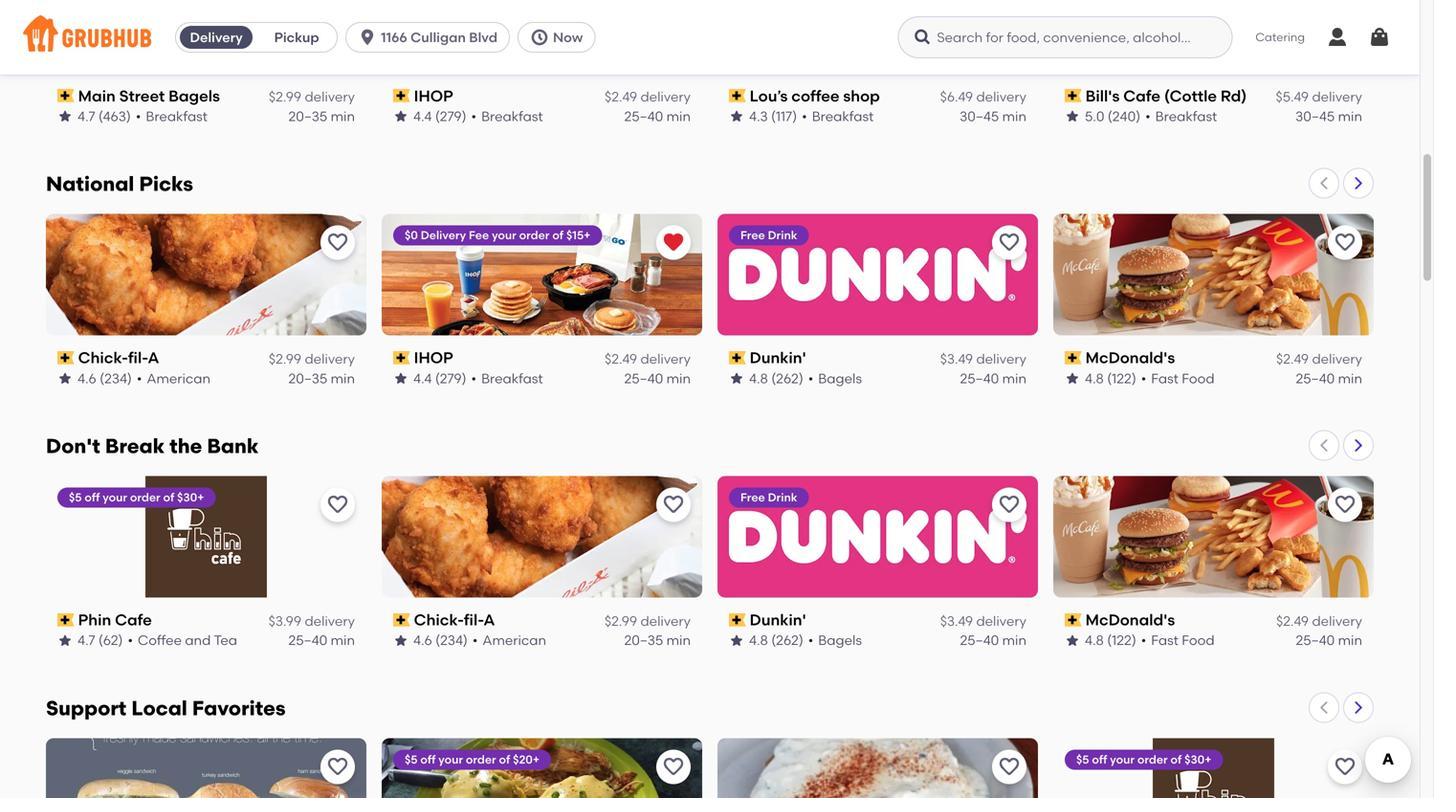 Task type: vqa. For each thing, say whether or not it's contained in the screenshot.


Task type: locate. For each thing, give the bounding box(es) containing it.
1 horizontal spatial 4.6 (234)
[[413, 632, 468, 648]]

caret right icon image for favorites
[[1351, 700, 1367, 715]]

4.4 (279)
[[413, 108, 467, 124], [413, 370, 467, 386]]

catering button
[[1242, 16, 1319, 59]]

don't
[[46, 434, 100, 458]]

20–35 min for lou's coffee shop
[[288, 108, 355, 124]]

2 food from the top
[[1182, 632, 1215, 648]]

don't break the bank
[[46, 434, 259, 458]]

4.4
[[413, 108, 432, 124], [413, 370, 432, 386]]

1 horizontal spatial cafe
[[1124, 86, 1161, 105]]

2 4.7 from the top
[[78, 632, 95, 648]]

dunkin' for national picks
[[750, 348, 807, 367]]

delivery
[[190, 29, 243, 45], [421, 228, 466, 242]]

0 vertical spatial $3.49 delivery
[[940, 351, 1027, 367]]

0 vertical spatial $2.99 delivery
[[269, 89, 355, 105]]

your
[[492, 228, 517, 242], [103, 491, 127, 504], [439, 753, 463, 766], [1110, 753, 1135, 766]]

chick-fil-a logo image
[[46, 214, 367, 336], [382, 476, 702, 598]]

0 vertical spatial mcdonald's
[[1086, 348, 1175, 367]]

0 vertical spatial cafe
[[1124, 86, 1161, 105]]

breakfast
[[146, 108, 208, 124], [481, 108, 543, 124], [812, 108, 874, 124], [1156, 108, 1218, 124], [481, 370, 543, 386]]

4.7 down phin
[[78, 632, 95, 648]]

1 drink from the top
[[768, 228, 798, 242]]

3 svg image from the left
[[913, 28, 932, 47]]

1 mcdonald's from the top
[[1086, 348, 1175, 367]]

0 vertical spatial (234)
[[100, 370, 132, 386]]

2 $3.49 from the top
[[940, 613, 973, 629]]

0 vertical spatial delivery
[[190, 29, 243, 45]]

4.8 (262) for don't break the bank
[[749, 632, 804, 648]]

1 vertical spatial free drink
[[741, 491, 798, 504]]

1 vertical spatial drink
[[768, 491, 798, 504]]

cafe
[[1124, 86, 1161, 105], [115, 611, 152, 629]]

subscription pass image for dunkin'
[[729, 351, 746, 365]]

0 horizontal spatial american
[[147, 370, 211, 386]]

1 vertical spatial dunkin'
[[750, 611, 807, 629]]

2 • fast food from the top
[[1141, 632, 1215, 648]]

off
[[85, 491, 100, 504], [420, 753, 436, 766], [1092, 753, 1108, 766]]

picks
[[139, 172, 193, 196]]

caret right icon image
[[1351, 176, 1367, 191], [1351, 438, 1367, 453], [1351, 700, 1367, 715]]

30–45 down $6.49 delivery
[[960, 108, 999, 124]]

1 horizontal spatial svg image
[[530, 28, 549, 47]]

svg image inside now button
[[530, 28, 549, 47]]

2 4.8 (262) from the top
[[749, 632, 804, 648]]

1166
[[381, 29, 407, 45]]

4.7 for phin cafe
[[78, 632, 95, 648]]

1 vertical spatial 4.7
[[78, 632, 95, 648]]

30–45 min down $6.49 delivery
[[960, 108, 1027, 124]]

1 vertical spatial $2.99
[[269, 351, 302, 367]]

1 horizontal spatial 4.6
[[413, 632, 432, 648]]

1 vertical spatial free
[[741, 491, 765, 504]]

street
[[119, 86, 165, 105]]

shop
[[844, 86, 880, 105]]

1 horizontal spatial $5 off your order of $30+
[[1077, 753, 1212, 766]]

0 vertical spatial $3.49
[[940, 351, 973, 367]]

1 vertical spatial • fast food
[[1141, 632, 1215, 648]]

caret left icon image for favorites
[[1317, 700, 1332, 715]]

of
[[552, 228, 564, 242], [163, 491, 174, 504], [499, 753, 510, 766], [1171, 753, 1182, 766]]

4.6 (234)
[[78, 370, 132, 386], [413, 632, 468, 648]]

4.6
[[78, 370, 96, 386], [413, 632, 432, 648]]

30–45
[[960, 108, 999, 124], [1296, 108, 1335, 124]]

$3.49 delivery for don't break the bank
[[940, 613, 1027, 629]]

5.0 (240)
[[1085, 108, 1141, 124]]

$2.99 delivery for dunkin'
[[269, 351, 355, 367]]

0 vertical spatial phin cafe logo image
[[145, 476, 267, 598]]

1 dunkin' from the top
[[750, 348, 807, 367]]

30–45 down $5.49 delivery
[[1296, 108, 1335, 124]]

subscription pass image for lou's coffee shop
[[729, 89, 746, 102]]

save this restaurant image for $5 off your order of $30+
[[326, 493, 349, 516]]

$2.99
[[269, 89, 302, 105], [269, 351, 302, 367], [605, 613, 637, 629]]

0 vertical spatial american
[[147, 370, 211, 386]]

svg image
[[1326, 26, 1349, 49], [1368, 26, 1391, 49]]

1 vertical spatial 20–35 min
[[288, 370, 355, 386]]

3 caret right icon image from the top
[[1351, 700, 1367, 715]]

25–40 for mcdonald's logo corresponding to national picks
[[1296, 370, 1335, 386]]

subscription pass image for chick-fil-a
[[57, 351, 74, 365]]

1 caret left icon image from the top
[[1317, 176, 1332, 191]]

caret left icon image for the
[[1317, 438, 1332, 453]]

2 vertical spatial $2.99
[[605, 613, 637, 629]]

0 horizontal spatial 30–45 min
[[960, 108, 1027, 124]]

2 $3.49 delivery from the top
[[940, 613, 1027, 629]]

phin cafe logo image
[[145, 476, 267, 598], [1153, 738, 1275, 798]]

0 vertical spatial $5 off your order of $30+
[[69, 491, 204, 504]]

bill's cafe (cottle rd) logo image
[[718, 738, 1038, 798]]

0 vertical spatial (262)
[[772, 370, 804, 386]]

1 horizontal spatial svg image
[[1368, 26, 1391, 49]]

1 horizontal spatial phin cafe logo image
[[1153, 738, 1275, 798]]

25–40 for don't break the bank's the dunkin' logo
[[960, 632, 999, 648]]

0 horizontal spatial chick-fil-a logo image
[[46, 214, 367, 336]]

svg image inside 1166 culligan blvd button
[[358, 28, 377, 47]]

1 $3.49 from the top
[[940, 351, 973, 367]]

1 food from the top
[[1182, 370, 1215, 386]]

fast for don't break the bank
[[1152, 632, 1179, 648]]

1 ihop from the top
[[414, 86, 453, 105]]

2 fast from the top
[[1152, 632, 1179, 648]]

1 4.4 (279) from the top
[[413, 108, 467, 124]]

(122)
[[1107, 370, 1137, 386], [1107, 632, 1137, 648]]

1 vertical spatial mcdonald's logo image
[[1054, 476, 1374, 598]]

rd)
[[1221, 86, 1247, 105]]

2 free drink from the top
[[741, 491, 798, 504]]

3 caret left icon image from the top
[[1317, 700, 1332, 715]]

fast
[[1152, 370, 1179, 386], [1152, 632, 1179, 648]]

1 30–45 min from the left
[[960, 108, 1027, 124]]

$3.49
[[940, 351, 973, 367], [940, 613, 973, 629]]

0 horizontal spatial chick-fil-a
[[78, 348, 159, 367]]

the
[[170, 434, 202, 458]]

4.8 (262) for national picks
[[749, 370, 804, 386]]

0 vertical spatial • american
[[137, 370, 211, 386]]

1 horizontal spatial $5
[[405, 753, 418, 766]]

0 horizontal spatial $30+
[[177, 491, 204, 504]]

1 4.7 from the top
[[78, 108, 95, 124]]

main
[[78, 86, 116, 105]]

0 vertical spatial a
[[148, 348, 159, 367]]

fast for national picks
[[1152, 370, 1179, 386]]

delivery right the $0
[[421, 228, 466, 242]]

1 $3.49 delivery from the top
[[940, 351, 1027, 367]]

0 vertical spatial 4.8 (122)
[[1085, 370, 1137, 386]]

1 vertical spatial (122)
[[1107, 632, 1137, 648]]

4.6 (234) for right the chick-fil-a logo
[[413, 632, 468, 648]]

subscription pass image
[[57, 89, 74, 102], [393, 89, 410, 102], [1065, 89, 1082, 102], [393, 351, 410, 365], [57, 613, 74, 627], [393, 613, 410, 627], [729, 613, 746, 627], [1065, 613, 1082, 627]]

chick-
[[78, 348, 128, 367], [414, 611, 464, 629]]

2 (279) from the top
[[435, 370, 467, 386]]

1 free drink from the top
[[741, 228, 798, 242]]

pickup
[[274, 29, 319, 45]]

1 vertical spatial chick-
[[414, 611, 464, 629]]

• breakfast for main
[[136, 108, 208, 124]]

1 vertical spatial 20–35
[[288, 370, 328, 386]]

2 ihop from the top
[[414, 348, 453, 367]]

2 4.4 from the top
[[413, 370, 432, 386]]

25–40 for mcdonald's logo related to don't break the bank
[[1296, 632, 1335, 648]]

cafe up (240)
[[1124, 86, 1161, 105]]

$15+
[[566, 228, 591, 242]]

1 vertical spatial (234)
[[436, 632, 468, 648]]

1 30–45 from the left
[[960, 108, 999, 124]]

1 horizontal spatial 30–45
[[1296, 108, 1335, 124]]

0 vertical spatial caret right icon image
[[1351, 176, 1367, 191]]

delivery button
[[176, 22, 257, 53]]

dunkin' logo image
[[718, 214, 1038, 336], [718, 476, 1038, 598]]

2 (262) from the top
[[772, 632, 804, 648]]

2 drink from the top
[[768, 491, 798, 504]]

dunkin' for don't break the bank
[[750, 611, 807, 629]]

2 svg image from the left
[[530, 28, 549, 47]]

2 • bagels from the top
[[808, 632, 862, 648]]

$2.99 delivery for lou's coffee shop
[[269, 89, 355, 105]]

2 vertical spatial caret right icon image
[[1351, 700, 1367, 715]]

1 vertical spatial mcdonald's
[[1086, 611, 1175, 629]]

20–35
[[288, 108, 328, 124], [288, 370, 328, 386], [624, 632, 663, 648]]

1 vertical spatial 4.6 (234)
[[413, 632, 468, 648]]

free
[[741, 228, 765, 242], [741, 491, 765, 504]]

$3.49 delivery
[[940, 351, 1027, 367], [940, 613, 1027, 629]]

a for right the chick-fil-a logo
[[484, 611, 495, 629]]

save this restaurant image
[[1334, 231, 1357, 254], [662, 493, 685, 516], [998, 493, 1021, 516], [1334, 493, 1357, 516], [326, 755, 349, 778], [1334, 755, 1357, 778]]

30–45 min
[[960, 108, 1027, 124], [1296, 108, 1363, 124]]

• breakfast for lou's
[[802, 108, 874, 124]]

2 caret right icon image from the top
[[1351, 438, 1367, 453]]

0 vertical spatial mcdonald's logo image
[[1054, 214, 1374, 336]]

1 free from the top
[[741, 228, 765, 242]]

2 30–45 from the left
[[1296, 108, 1335, 124]]

0 vertical spatial 4.8 (262)
[[749, 370, 804, 386]]

svg image
[[358, 28, 377, 47], [530, 28, 549, 47], [913, 28, 932, 47]]

0 vertical spatial 4.7
[[78, 108, 95, 124]]

1 vertical spatial (279)
[[435, 370, 467, 386]]

0 horizontal spatial 4.6
[[78, 370, 96, 386]]

(279) for a
[[435, 370, 467, 386]]

food for national picks
[[1182, 370, 1215, 386]]

$3.49 delivery for national picks
[[940, 351, 1027, 367]]

2 free from the top
[[741, 491, 765, 504]]

subscription pass image for mcdonald's
[[1065, 351, 1082, 365]]

2 4.4 (279) from the top
[[413, 370, 467, 386]]

1 vertical spatial cafe
[[115, 611, 152, 629]]

1 4.8 (262) from the top
[[749, 370, 804, 386]]

drink
[[768, 228, 798, 242], [768, 491, 798, 504]]

1 vertical spatial chick-fil-a
[[414, 611, 495, 629]]

2 horizontal spatial svg image
[[913, 28, 932, 47]]

(cottle
[[1164, 86, 1217, 105]]

0 horizontal spatial chick-
[[78, 348, 128, 367]]

1 vertical spatial 4.6
[[413, 632, 432, 648]]

25–40
[[624, 108, 663, 124], [624, 370, 663, 386], [960, 370, 999, 386], [1296, 370, 1335, 386], [288, 632, 328, 648], [960, 632, 999, 648], [1296, 632, 1335, 648]]

lou's
[[750, 86, 788, 105]]

american
[[147, 370, 211, 386], [483, 632, 546, 648]]

coffee
[[138, 632, 182, 648]]

0 horizontal spatial svg image
[[358, 28, 377, 47]]

2 30–45 min from the left
[[1296, 108, 1363, 124]]

subscription pass image
[[729, 89, 746, 102], [57, 351, 74, 365], [729, 351, 746, 365], [1065, 351, 1082, 365]]

4.7 down main
[[78, 108, 95, 124]]

4.4 (279) for main street bagels
[[413, 108, 467, 124]]

1 (279) from the top
[[435, 108, 467, 124]]

1 4.4 from the top
[[413, 108, 432, 124]]

mcdonald's logo image
[[1054, 214, 1374, 336], [1054, 476, 1374, 598]]

mcdonald's for don't break the bank
[[1086, 611, 1175, 629]]

5.0
[[1085, 108, 1105, 124]]

1 vertical spatial dunkin' logo image
[[718, 476, 1038, 598]]

lou's coffee shop
[[750, 86, 880, 105]]

fil-
[[128, 348, 148, 367], [464, 611, 484, 629]]

0 vertical spatial (122)
[[1107, 370, 1137, 386]]

1 horizontal spatial a
[[484, 611, 495, 629]]

1 horizontal spatial (234)
[[436, 632, 468, 648]]

bill's
[[1086, 86, 1120, 105]]

mcdonald's for national picks
[[1086, 348, 1175, 367]]

•
[[136, 108, 141, 124], [471, 108, 477, 124], [802, 108, 807, 124], [1146, 108, 1151, 124], [137, 370, 142, 386], [471, 370, 477, 386], [808, 370, 814, 386], [1141, 370, 1147, 386], [128, 632, 133, 648], [473, 632, 478, 648], [808, 632, 814, 648], [1141, 632, 1147, 648]]

1 vertical spatial phin cafe logo image
[[1153, 738, 1275, 798]]

25–40 for leftmost phin cafe logo
[[288, 632, 328, 648]]

cafe for phin
[[115, 611, 152, 629]]

1 4.8 (122) from the top
[[1085, 370, 1137, 386]]

1 vertical spatial bagels
[[818, 370, 862, 386]]

free drink
[[741, 228, 798, 242], [741, 491, 798, 504]]

• breakfast
[[136, 108, 208, 124], [471, 108, 543, 124], [802, 108, 874, 124], [1146, 108, 1218, 124], [471, 370, 543, 386]]

1 fast from the top
[[1152, 370, 1179, 386]]

1 dunkin' logo image from the top
[[718, 214, 1038, 336]]

0 vertical spatial free
[[741, 228, 765, 242]]

30–45 min for lou's coffee shop
[[960, 108, 1027, 124]]

0 vertical spatial 4.4
[[413, 108, 432, 124]]

$2.99 delivery
[[269, 89, 355, 105], [269, 351, 355, 367], [605, 613, 691, 629]]

2 mcdonald's logo image from the top
[[1054, 476, 1374, 598]]

break
[[105, 434, 165, 458]]

phin
[[78, 611, 111, 629]]

order
[[519, 228, 550, 242], [130, 491, 160, 504], [466, 753, 496, 766], [1138, 753, 1168, 766]]

0 vertical spatial $2.99
[[269, 89, 302, 105]]

min
[[331, 108, 355, 124], [667, 108, 691, 124], [1003, 108, 1027, 124], [1338, 108, 1363, 124], [331, 370, 355, 386], [667, 370, 691, 386], [1003, 370, 1027, 386], [1338, 370, 1363, 386], [331, 632, 355, 648], [667, 632, 691, 648], [1003, 632, 1027, 648], [1338, 632, 1363, 648]]

2 dunkin' logo image from the top
[[718, 476, 1038, 598]]

coffee
[[792, 86, 840, 105]]

1 svg image from the left
[[1326, 26, 1349, 49]]

0 horizontal spatial off
[[85, 491, 100, 504]]

$0 delivery fee your order of $15+
[[405, 228, 591, 242]]

1 • bagels from the top
[[808, 370, 862, 386]]

1 vertical spatial 4.8 (262)
[[749, 632, 804, 648]]

1 horizontal spatial american
[[483, 632, 546, 648]]

$30+
[[177, 491, 204, 504], [1185, 753, 1212, 766]]

1 (262) from the top
[[772, 370, 804, 386]]

0 vertical spatial chick-fil-a
[[78, 348, 159, 367]]

cafe for bill's
[[1124, 86, 1161, 105]]

main navigation navigation
[[0, 0, 1420, 75]]

1 (122) from the top
[[1107, 370, 1137, 386]]

0 vertical spatial (279)
[[435, 108, 467, 124]]

delivery inside button
[[190, 29, 243, 45]]

$6.49
[[940, 89, 973, 105]]

1 vertical spatial fil-
[[464, 611, 484, 629]]

delivery
[[305, 89, 355, 105], [641, 89, 691, 105], [977, 89, 1027, 105], [1312, 89, 1363, 105], [305, 351, 355, 367], [641, 351, 691, 367], [977, 351, 1027, 367], [1312, 351, 1363, 367], [305, 613, 355, 629], [641, 613, 691, 629], [977, 613, 1027, 629], [1312, 613, 1363, 629]]

1 svg image from the left
[[358, 28, 377, 47]]

2 4.8 (122) from the top
[[1085, 632, 1137, 648]]

1 vertical spatial caret left icon image
[[1317, 438, 1332, 453]]

$5 off your order of $30+ for leftmost phin cafe logo
[[69, 491, 204, 504]]

0 vertical spatial food
[[1182, 370, 1215, 386]]

$2.49 delivery
[[605, 89, 691, 105], [605, 351, 691, 367], [1277, 351, 1363, 367], [1277, 613, 1363, 629]]

1 vertical spatial $3.49 delivery
[[940, 613, 1027, 629]]

american for right the chick-fil-a logo
[[483, 632, 546, 648]]

4.7
[[78, 108, 95, 124], [78, 632, 95, 648]]

now button
[[518, 22, 603, 53]]

1 vertical spatial • bagels
[[808, 632, 862, 648]]

0 vertical spatial 20–35 min
[[288, 108, 355, 124]]

$2.49 delivery for mcdonald's logo corresponding to national picks
[[1277, 351, 1363, 367]]

4.7 (463)
[[78, 108, 131, 124]]

1 • fast food from the top
[[1141, 370, 1215, 386]]

bagels
[[169, 86, 220, 105], [818, 370, 862, 386], [818, 632, 862, 648]]

free drink for don't break the bank
[[741, 491, 798, 504]]

1 vertical spatial fast
[[1152, 632, 1179, 648]]

save this restaurant image for free drink
[[998, 231, 1021, 254]]

0 vertical spatial dunkin' logo image
[[718, 214, 1038, 336]]

30–45 min down $5.49 delivery
[[1296, 108, 1363, 124]]

1 vertical spatial chick-fil-a logo image
[[382, 476, 702, 598]]

cafe up (62)
[[115, 611, 152, 629]]

0 vertical spatial ihop
[[414, 86, 453, 105]]

(234)
[[100, 370, 132, 386], [436, 632, 468, 648]]

1 vertical spatial $2.99 delivery
[[269, 351, 355, 367]]

• bagels
[[808, 370, 862, 386], [808, 632, 862, 648]]

save this restaurant button
[[321, 226, 355, 260], [992, 226, 1027, 260], [1328, 226, 1363, 260], [321, 488, 355, 522], [656, 488, 691, 522], [992, 488, 1027, 522], [1328, 488, 1363, 522], [321, 750, 355, 784], [656, 750, 691, 784], [992, 750, 1027, 784], [1328, 750, 1363, 784]]

1 mcdonald's logo image from the top
[[1054, 214, 1374, 336]]

0 horizontal spatial 4.6 (234)
[[78, 370, 132, 386]]

4.4 (279) for chick-fil-a
[[413, 370, 467, 386]]

4.8
[[749, 370, 768, 386], [1085, 370, 1104, 386], [749, 632, 768, 648], [1085, 632, 1104, 648]]

save this restaurant image
[[326, 231, 349, 254], [998, 231, 1021, 254], [326, 493, 349, 516], [662, 755, 685, 778], [998, 755, 1021, 778]]

0 vertical spatial drink
[[768, 228, 798, 242]]

1 horizontal spatial 30–45 min
[[1296, 108, 1363, 124]]

1 vertical spatial food
[[1182, 632, 1215, 648]]

2 horizontal spatial off
[[1092, 753, 1108, 766]]

delivery left pickup button
[[190, 29, 243, 45]]

1 horizontal spatial delivery
[[421, 228, 466, 242]]

20–35 for lou's coffee shop
[[288, 108, 328, 124]]

2 caret left icon image from the top
[[1317, 438, 1332, 453]]

chick-fil-a
[[78, 348, 159, 367], [414, 611, 495, 629]]

0 horizontal spatial cafe
[[115, 611, 152, 629]]

1 horizontal spatial chick-fil-a
[[414, 611, 495, 629]]

2 mcdonald's from the top
[[1086, 611, 1175, 629]]

$2.49 delivery for ihop logo
[[605, 351, 691, 367]]

mcdonald's
[[1086, 348, 1175, 367], [1086, 611, 1175, 629]]

(279)
[[435, 108, 467, 124], [435, 370, 467, 386]]

2 dunkin' from the top
[[750, 611, 807, 629]]

star icon image
[[57, 109, 73, 124], [393, 109, 409, 124], [729, 109, 745, 124], [1065, 109, 1080, 124], [57, 371, 73, 386], [393, 371, 409, 386], [729, 371, 745, 386], [1065, 371, 1080, 386], [57, 633, 73, 648], [393, 633, 409, 648], [729, 633, 745, 648], [1065, 633, 1080, 648]]

$2.99 for lou's coffee shop
[[269, 89, 302, 105]]

• american
[[137, 370, 211, 386], [473, 632, 546, 648]]

2 (122) from the top
[[1107, 632, 1137, 648]]

2 svg image from the left
[[1368, 26, 1391, 49]]

1 horizontal spatial fil-
[[464, 611, 484, 629]]

$5.49 delivery
[[1276, 89, 1363, 105]]

2 horizontal spatial $5
[[1077, 753, 1090, 766]]

4.8 (122)
[[1085, 370, 1137, 386], [1085, 632, 1137, 648]]

$5 off your order of $30+
[[69, 491, 204, 504], [1077, 753, 1212, 766]]

caret left icon image
[[1317, 176, 1332, 191], [1317, 438, 1332, 453], [1317, 700, 1332, 715]]



Task type: describe. For each thing, give the bounding box(es) containing it.
and
[[185, 632, 211, 648]]

4.8 (122) for national picks
[[1085, 370, 1137, 386]]

4.7 (62)
[[78, 632, 123, 648]]

(117)
[[771, 108, 797, 124]]

tea
[[214, 632, 237, 648]]

(122) for national picks
[[1107, 370, 1137, 386]]

$3.49 for national picks
[[940, 351, 973, 367]]

free drink for national picks
[[741, 228, 798, 242]]

4.4 for chick-fil-a
[[413, 370, 432, 386]]

breakfast for lou's
[[812, 108, 874, 124]]

$3.49 for don't break the bank
[[940, 613, 973, 629]]

dunkin' logo image for national picks
[[718, 214, 1038, 336]]

0 horizontal spatial phin cafe logo image
[[145, 476, 267, 598]]

4.4 for main street bagels
[[413, 108, 432, 124]]

1 horizontal spatial chick-fil-a logo image
[[382, 476, 702, 598]]

2 vertical spatial $2.99 delivery
[[605, 613, 691, 629]]

1 horizontal spatial $30+
[[1185, 753, 1212, 766]]

$20+
[[513, 753, 540, 766]]

4.3
[[749, 108, 768, 124]]

1 horizontal spatial off
[[420, 753, 436, 766]]

1166 culligan blvd button
[[346, 22, 518, 53]]

0 vertical spatial chick-fil-a logo image
[[46, 214, 367, 336]]

$5.49
[[1276, 89, 1309, 105]]

4.7 for main street bagels
[[78, 108, 95, 124]]

• coffee and tea
[[128, 632, 237, 648]]

(122) for don't break the bank
[[1107, 632, 1137, 648]]

0 horizontal spatial fil-
[[128, 348, 148, 367]]

main street bagels
[[78, 86, 220, 105]]

food for don't break the bank
[[1182, 632, 1215, 648]]

culligan
[[411, 29, 466, 45]]

(62)
[[98, 632, 123, 648]]

1 horizontal spatial chick-
[[414, 611, 464, 629]]

(463)
[[98, 108, 131, 124]]

pickup button
[[257, 22, 337, 53]]

free for don't break the bank
[[741, 491, 765, 504]]

• bagels for national picks
[[808, 370, 862, 386]]

(240)
[[1108, 108, 1141, 124]]

4.3 (117)
[[749, 108, 797, 124]]

30–45 min for bill's cafe (cottle rd)
[[1296, 108, 1363, 124]]

20–35 min for dunkin'
[[288, 370, 355, 386]]

svg image for now
[[530, 28, 549, 47]]

0 vertical spatial bagels
[[169, 86, 220, 105]]

1166 culligan blvd
[[381, 29, 498, 45]]

local
[[131, 696, 187, 721]]

mcdonald's logo image for don't break the bank
[[1054, 476, 1374, 598]]

0 horizontal spatial • american
[[137, 370, 211, 386]]

20–35 for dunkin'
[[288, 370, 328, 386]]

30–45 for lou's coffee shop
[[960, 108, 999, 124]]

a for the top the chick-fil-a logo
[[148, 348, 159, 367]]

national picks
[[46, 172, 193, 196]]

breakfast for bill's
[[1156, 108, 1218, 124]]

main street bagels logo image
[[46, 738, 367, 798]]

support local favorites
[[46, 696, 286, 721]]

$3.99 delivery
[[269, 613, 355, 629]]

2 vertical spatial 20–35
[[624, 632, 663, 648]]

• fast food for don't break the bank
[[1141, 632, 1215, 648]]

1 caret right icon image from the top
[[1351, 176, 1367, 191]]

caret right icon image for the
[[1351, 438, 1367, 453]]

favorites
[[192, 696, 286, 721]]

support
[[46, 696, 127, 721]]

bill's cafe (cottle rd)
[[1086, 86, 1247, 105]]

fee
[[469, 228, 489, 242]]

25–40 for the dunkin' logo for national picks
[[960, 370, 999, 386]]

ihop logo image
[[382, 214, 702, 336]]

bagels for national picks
[[818, 370, 862, 386]]

save this restaurant image for $5 off your order of $20+
[[662, 755, 685, 778]]

catering
[[1256, 30, 1305, 44]]

$5 off your order of $30+ for the right phin cafe logo
[[1077, 753, 1212, 766]]

$3.99
[[269, 613, 302, 629]]

free for national picks
[[741, 228, 765, 242]]

saved restaurant image
[[662, 231, 685, 254]]

• breakfast for bill's
[[1146, 108, 1218, 124]]

2 vertical spatial 20–35 min
[[624, 632, 691, 648]]

$0
[[405, 228, 418, 242]]

1 horizontal spatial • american
[[473, 632, 546, 648]]

Search for food, convenience, alcohol... search field
[[898, 16, 1233, 58]]

mcdonald's logo image for national picks
[[1054, 214, 1374, 336]]

drink for national picks
[[768, 228, 798, 242]]

breakfast for main
[[146, 108, 208, 124]]

30–45 for bill's cafe (cottle rd)
[[1296, 108, 1335, 124]]

svg image for 1166 culligan blvd
[[358, 28, 377, 47]]

saved restaurant button
[[656, 226, 691, 260]]

drink for don't break the bank
[[768, 491, 798, 504]]

(279) for bagels
[[435, 108, 467, 124]]

now
[[553, 29, 583, 45]]

25–40 for ihop logo
[[624, 370, 663, 386]]

blvd
[[469, 29, 498, 45]]

lou's coffee shop logo image
[[382, 738, 702, 798]]

• bagels for don't break the bank
[[808, 632, 862, 648]]

0 horizontal spatial $5
[[69, 491, 82, 504]]

bagels for don't break the bank
[[818, 632, 862, 648]]

american for the top the chick-fil-a logo
[[147, 370, 211, 386]]

0 vertical spatial $30+
[[177, 491, 204, 504]]

$2.49 delivery for mcdonald's logo related to don't break the bank
[[1277, 613, 1363, 629]]

national
[[46, 172, 134, 196]]

$6.49 delivery
[[940, 89, 1027, 105]]

4.6 (234) for the top the chick-fil-a logo
[[78, 370, 132, 386]]

ihop for chick-fil-a
[[414, 348, 453, 367]]

4.8 (122) for don't break the bank
[[1085, 632, 1137, 648]]

(262) for don't break the bank
[[772, 632, 804, 648]]

0 vertical spatial 4.6
[[78, 370, 96, 386]]

$5 off your order of $20+
[[405, 753, 540, 766]]

$2.99 for dunkin'
[[269, 351, 302, 367]]

bank
[[207, 434, 259, 458]]

• fast food for national picks
[[1141, 370, 1215, 386]]

dunkin' logo image for don't break the bank
[[718, 476, 1038, 598]]

1 vertical spatial delivery
[[421, 228, 466, 242]]

(262) for national picks
[[772, 370, 804, 386]]

phin cafe
[[78, 611, 152, 629]]

ihop for main street bagels
[[414, 86, 453, 105]]



